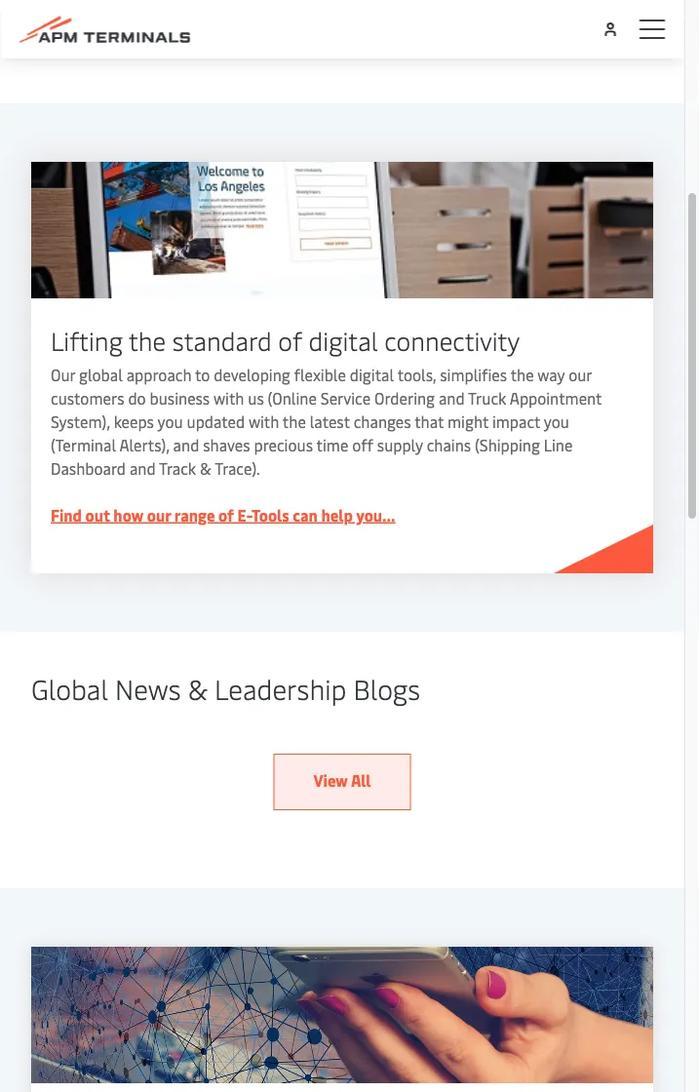 Task type: vqa. For each thing, say whether or not it's contained in the screenshot.
Alerts),
yes



Task type: locate. For each thing, give the bounding box(es) containing it.
1 vertical spatial and
[[173, 434, 199, 455]]

(terminal
[[51, 434, 116, 455]]

0 horizontal spatial of
[[218, 505, 234, 526]]

of
[[278, 324, 302, 358], [218, 505, 234, 526]]

do
[[128, 388, 146, 409]]

2 vertical spatial and
[[130, 458, 156, 479]]

tools
[[252, 505, 289, 526]]

you
[[157, 411, 183, 432], [544, 411, 569, 432]]

our inside lifting the standard of digital connectivity our global approach to developing flexible digital tools, simplifies the way our customers do business with us (online service ordering and truck appointment system), keeps you updated with the latest changes that might impact you (terminal alerts), and shaves precious time off supply chains (shipping line dashboard and track & trace).
[[569, 364, 592, 385]]

0 horizontal spatial our
[[147, 505, 171, 526]]

1 you from the left
[[157, 411, 183, 432]]

can
[[293, 505, 318, 526]]

& inside lifting the standard of digital connectivity our global approach to developing flexible digital tools, simplifies the way our customers do business with us (online service ordering and truck appointment system), keeps you updated with the latest changes that might impact you (terminal alerts), and shaves precious time off supply chains (shipping line dashboard and track & trace).
[[200, 458, 211, 479]]

to
[[195, 364, 210, 385]]

and up track
[[173, 434, 199, 455]]

2 vertical spatial the
[[283, 411, 306, 432]]

the down (online
[[283, 411, 306, 432]]

digital up flexible
[[309, 324, 378, 358]]

you...
[[356, 505, 395, 526]]

our
[[569, 364, 592, 385], [147, 505, 171, 526]]

0 vertical spatial of
[[278, 324, 302, 358]]

the up "approach"
[[129, 324, 166, 358]]

you down business at the top
[[157, 411, 183, 432]]

view all link
[[274, 754, 411, 811]]

with down us
[[249, 411, 279, 432]]

1 horizontal spatial our
[[569, 364, 592, 385]]

0 horizontal spatial the
[[129, 324, 166, 358]]

track
[[159, 458, 196, 479]]

& right track
[[200, 458, 211, 479]]

global
[[31, 670, 108, 707]]

0 vertical spatial our
[[569, 364, 592, 385]]

with up updated at the top left of the page
[[214, 388, 244, 409]]

1 horizontal spatial of
[[278, 324, 302, 358]]

supply
[[377, 434, 423, 455]]

1 horizontal spatial you
[[544, 411, 569, 432]]

0 horizontal spatial with
[[214, 388, 244, 409]]

with
[[214, 388, 244, 409], [249, 411, 279, 432]]

digital up 'service'
[[350, 364, 394, 385]]

0 vertical spatial &
[[200, 458, 211, 479]]

appointment
[[510, 388, 602, 409]]

you down appointment
[[544, 411, 569, 432]]

our right how
[[147, 505, 171, 526]]

business
[[150, 388, 210, 409]]

help
[[321, 505, 353, 526]]

the
[[129, 324, 166, 358], [511, 364, 534, 385], [283, 411, 306, 432]]

simplifies
[[440, 364, 507, 385]]

of inside lifting the standard of digital connectivity our global approach to developing flexible digital tools, simplifies the way our customers do business with us (online service ordering and truck appointment system), keeps you updated with the latest changes that might impact you (terminal alerts), and shaves precious time off supply chains (shipping line dashboard and track & trace).
[[278, 324, 302, 358]]

alerts),
[[119, 434, 169, 455]]

1 vertical spatial with
[[249, 411, 279, 432]]

0 horizontal spatial and
[[130, 458, 156, 479]]

global news & leadership blogs
[[31, 670, 420, 707]]

0 horizontal spatial you
[[157, 411, 183, 432]]

lifting the standard of digital connectivity our global approach to developing flexible digital tools, simplifies the way our customers do business with us (online service ordering and truck appointment system), keeps you updated with the latest changes that might impact you (terminal alerts), and shaves precious time off supply chains (shipping line dashboard and track & trace).
[[51, 324, 602, 479]]

and up might
[[439, 388, 465, 409]]

apmt container tracking banner image
[[31, 162, 653, 299]]

(shipping
[[475, 434, 540, 455]]

2 horizontal spatial and
[[439, 388, 465, 409]]

and down alerts),
[[130, 458, 156, 479]]

precious
[[254, 434, 313, 455]]

digital
[[309, 324, 378, 358], [350, 364, 394, 385]]

of left e-
[[218, 505, 234, 526]]

the left way
[[511, 364, 534, 385]]

1 vertical spatial the
[[511, 364, 534, 385]]

our right way
[[569, 364, 592, 385]]

1 vertical spatial our
[[147, 505, 171, 526]]

developing
[[214, 364, 290, 385]]

latest
[[310, 411, 350, 432]]

and
[[439, 388, 465, 409], [173, 434, 199, 455], [130, 458, 156, 479]]

of up flexible
[[278, 324, 302, 358]]

1 vertical spatial &
[[188, 670, 208, 707]]

might
[[448, 411, 489, 432]]

approach
[[126, 364, 192, 385]]

& right news
[[188, 670, 208, 707]]

&
[[200, 458, 211, 479], [188, 670, 208, 707]]

find
[[51, 505, 82, 526]]

2 you from the left
[[544, 411, 569, 432]]

us
[[248, 388, 264, 409]]



Task type: describe. For each thing, give the bounding box(es) containing it.
apm terminals api - data transfer image
[[31, 947, 653, 1084]]

0 vertical spatial and
[[439, 388, 465, 409]]

view all
[[313, 770, 371, 791]]

e-
[[237, 505, 252, 526]]

connectivity
[[385, 324, 520, 358]]

how
[[113, 505, 144, 526]]

out
[[85, 505, 110, 526]]

keeps
[[114, 411, 154, 432]]

1 horizontal spatial and
[[173, 434, 199, 455]]

lifting
[[51, 324, 123, 358]]

off
[[352, 434, 373, 455]]

flexible
[[294, 364, 346, 385]]

updated
[[187, 411, 245, 432]]

news
[[115, 670, 181, 707]]

changes
[[354, 411, 411, 432]]

impact
[[492, 411, 540, 432]]

truck
[[468, 388, 506, 409]]

chains
[[427, 434, 471, 455]]

dashboard
[[51, 458, 126, 479]]

2 horizontal spatial the
[[511, 364, 534, 385]]

1 horizontal spatial the
[[283, 411, 306, 432]]

system),
[[51, 411, 110, 432]]

0 vertical spatial the
[[129, 324, 166, 358]]

line
[[544, 434, 573, 455]]

customers
[[51, 388, 124, 409]]

0 vertical spatial with
[[214, 388, 244, 409]]

0 vertical spatial digital
[[309, 324, 378, 358]]

all
[[351, 770, 371, 791]]

ordering
[[374, 388, 435, 409]]

view
[[313, 770, 348, 791]]

our
[[51, 364, 75, 385]]

standard
[[172, 324, 272, 358]]

tools,
[[398, 364, 436, 385]]

1 horizontal spatial with
[[249, 411, 279, 432]]

range
[[174, 505, 215, 526]]

1 vertical spatial of
[[218, 505, 234, 526]]

(online
[[268, 388, 317, 409]]

1 vertical spatial digital
[[350, 364, 394, 385]]

blogs
[[353, 670, 420, 707]]

global
[[79, 364, 123, 385]]

leadership
[[214, 670, 347, 707]]

way
[[538, 364, 565, 385]]

time
[[316, 434, 348, 455]]

service
[[321, 388, 371, 409]]

trace).
[[215, 458, 260, 479]]

find out how our range of e-tools can help you...
[[51, 505, 395, 526]]

that
[[415, 411, 444, 432]]

shaves
[[203, 434, 250, 455]]



